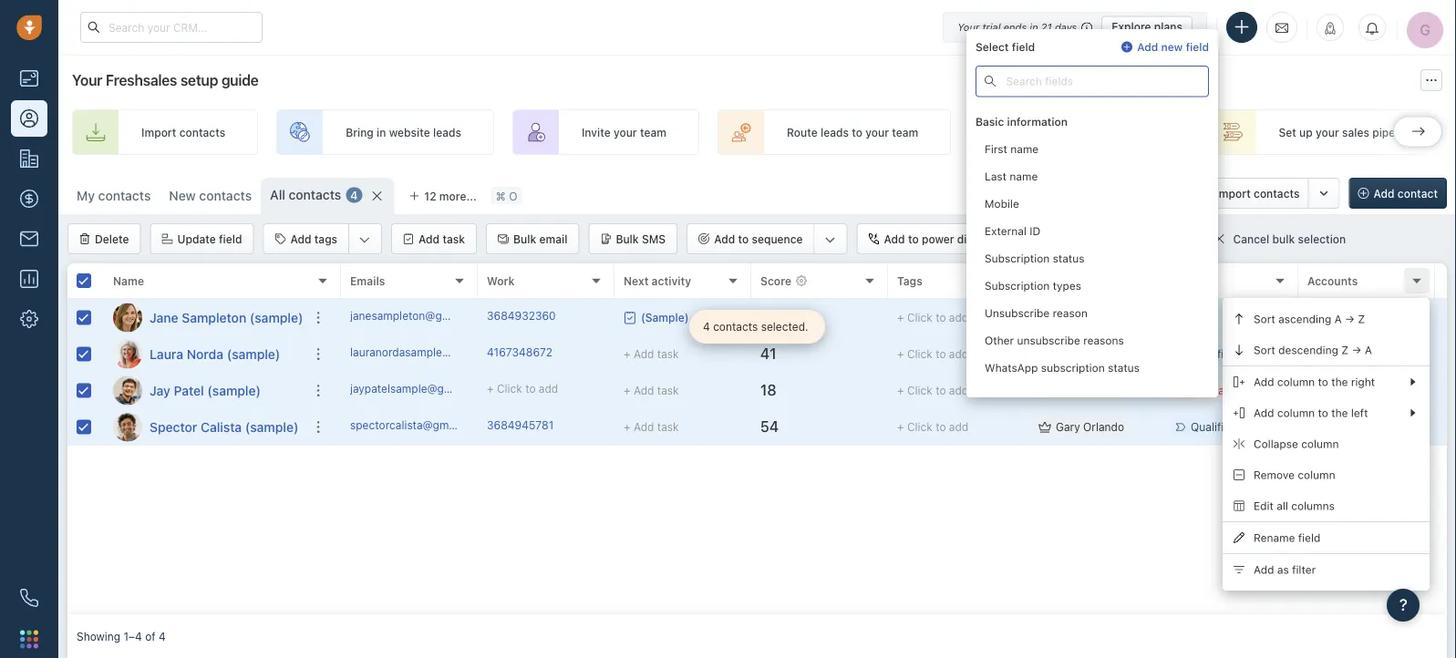 Task type: vqa. For each thing, say whether or not it's contained in the screenshot.
"Meeting" button
no



Task type: locate. For each thing, give the bounding box(es) containing it.
4 orlando from the top
[[1083, 421, 1124, 434]]

name row
[[67, 264, 341, 300]]

0 horizontal spatial sequence
[[752, 233, 803, 245]]

add for add to power dialer list
[[884, 233, 905, 245]]

1 horizontal spatial 4
[[350, 189, 358, 201]]

Search fields field
[[976, 66, 1209, 97]]

set
[[1279, 126, 1296, 139]]

collapse column menu item
[[1223, 429, 1430, 460]]

1 vertical spatial your
[[72, 72, 102, 89]]

your for your trial ends in 21 days
[[958, 21, 980, 33]]

cell right widgetz.io (sample) link
[[1435, 300, 1456, 336]]

press space to deselect this row. row containing jay patel (sample)
[[67, 373, 341, 409]]

container_wx8msf4aqz5i3rn1 image down whatsapp subscription status
[[1039, 384, 1051, 397]]

bulk up next
[[616, 233, 639, 245]]

1 horizontal spatial angle down image
[[825, 231, 836, 249]]

3 orlando from the top
[[1083, 384, 1124, 397]]

add inside group
[[290, 233, 311, 245]]

gary for 18
[[1056, 384, 1080, 397]]

z
[[1358, 313, 1365, 325], [1342, 344, 1349, 356]]

left
[[1351, 407, 1368, 419]]

1 angle down image from the left
[[359, 231, 370, 249]]

s image
[[113, 413, 142, 442]]

import contacts up cancel
[[1216, 187, 1300, 200]]

last
[[985, 170, 1007, 182]]

0 vertical spatial container_wx8msf4aqz5i3rn1 image
[[624, 311, 636, 324]]

sort left descending
[[1254, 344, 1275, 356]]

invite your team
[[582, 126, 667, 139]]

1 the from the top
[[1332, 376, 1348, 388]]

1 vertical spatial 4
[[703, 321, 710, 333]]

2 sales from the left
[[1342, 126, 1370, 139]]

your right the invite at the left of page
[[614, 126, 637, 139]]

unqualified
[[1191, 384, 1250, 397]]

orlando for 18
[[1083, 384, 1124, 397]]

your right up
[[1316, 126, 1339, 139]]

jay patel (sample) link
[[150, 382, 261, 400]]

→ inside menu item
[[1352, 344, 1362, 356]]

4 gary from the top
[[1056, 421, 1080, 434]]

calista
[[201, 419, 242, 434]]

leads right website
[[433, 126, 461, 139]]

4 right 'of'
[[159, 630, 166, 643]]

j image
[[113, 376, 142, 405]]

+ click to add for 41
[[897, 348, 969, 361]]

import down your freshsales setup guide
[[141, 126, 176, 139]]

name column header
[[104, 264, 341, 300]]

click for 18
[[907, 384, 933, 397]]

all
[[1277, 500, 1288, 512]]

2 vertical spatial + add task
[[624, 421, 679, 434]]

+
[[897, 311, 904, 324], [897, 348, 904, 361], [624, 348, 631, 361], [487, 382, 494, 395], [897, 384, 904, 397], [624, 384, 631, 397], [897, 421, 904, 434], [624, 421, 631, 434]]

contacts left 48
[[713, 321, 758, 333]]

2 row group from the left
[[341, 300, 1456, 446]]

subscription for subscription types
[[985, 279, 1050, 292]]

widgetz.io
[[1308, 311, 1363, 324]]

column for remove column
[[1298, 469, 1335, 481]]

z right the acme
[[1342, 344, 1349, 356]]

1 horizontal spatial sales
[[1342, 126, 1370, 139]]

to
[[852, 126, 863, 139], [738, 233, 749, 245], [908, 233, 919, 245], [936, 311, 946, 324], [936, 348, 946, 361], [1318, 376, 1328, 388], [525, 382, 536, 395], [936, 384, 946, 397], [1318, 407, 1328, 419], [936, 421, 946, 434]]

sequence up score
[[752, 233, 803, 245]]

2 + click to add from the top
[[897, 348, 969, 361]]

qualified
[[1191, 348, 1237, 361], [1191, 421, 1237, 434]]

container_wx8msf4aqz5i3rn1 image up unsubscribe
[[1039, 311, 1051, 324]]

0 vertical spatial your
[[958, 21, 980, 33]]

grid
[[67, 262, 1456, 615]]

add for add to sequence
[[714, 233, 735, 245]]

sort ascending a → z
[[1254, 313, 1365, 325]]

add to power dialer list
[[884, 233, 1006, 245]]

(sample) up right
[[1358, 348, 1403, 361]]

my
[[77, 188, 95, 203]]

add to sequence group
[[687, 223, 848, 254]]

2 cell from the top
[[1435, 336, 1456, 372]]

+ add task for 41
[[624, 348, 679, 361]]

your left trial
[[958, 21, 980, 33]]

0 vertical spatial in
[[1030, 21, 1038, 33]]

3 + click to add from the top
[[897, 384, 969, 397]]

angle down image inside add tags group
[[359, 231, 370, 249]]

4 right all contacts link
[[350, 189, 358, 201]]

2 vertical spatial container_wx8msf4aqz5i3rn1 image
[[1039, 348, 1051, 361]]

showing
[[77, 630, 120, 643]]

field down columns
[[1298, 532, 1321, 544]]

gary down sms subscription status
[[1056, 421, 1080, 434]]

in right bring
[[377, 126, 386, 139]]

1 vertical spatial container_wx8msf4aqz5i3rn1 image
[[1039, 384, 1051, 397]]

0 horizontal spatial bulk
[[513, 233, 536, 245]]

0 horizontal spatial import
[[141, 126, 176, 139]]

sort left ascending
[[1254, 313, 1275, 325]]

cell right left
[[1435, 409, 1456, 445]]

add new field
[[1137, 41, 1209, 53]]

2 + add task from the top
[[624, 384, 679, 397]]

cell for 54
[[1435, 409, 1456, 445]]

add column to the left
[[1254, 407, 1368, 419]]

4 left 48
[[703, 321, 710, 333]]

1 row group from the left
[[67, 300, 341, 446]]

name for last name
[[1010, 170, 1038, 182]]

sales right create
[[1077, 126, 1104, 139]]

subscription for subscription status
[[985, 252, 1050, 264]]

1 vertical spatial sequence
[[752, 233, 803, 245]]

4 + click to add from the top
[[897, 421, 969, 434]]

12 more...
[[424, 190, 477, 202]]

add for 41
[[949, 348, 969, 361]]

4 inside all contacts 4
[[350, 189, 358, 201]]

import contacts down 'setup'
[[141, 126, 225, 139]]

+ add task for 18
[[624, 384, 679, 397]]

1 vertical spatial import
[[1216, 187, 1251, 200]]

1 vertical spatial subscription
[[1011, 388, 1075, 401]]

new
[[1161, 41, 1183, 53]]

container_wx8msf4aqz5i3rn1 image
[[1213, 233, 1226, 245], [1039, 311, 1051, 324], [1039, 348, 1051, 361]]

2 horizontal spatial 4
[[703, 321, 710, 333]]

orlando down whatsapp subscription status
[[1083, 384, 1124, 397]]

container_wx8msf4aqz5i3rn1 image down next
[[624, 311, 636, 324]]

(sample) for laura norda (sample)
[[227, 347, 280, 362]]

up
[[1299, 126, 1313, 139]]

0 horizontal spatial sales
[[1077, 126, 1104, 139]]

add for 54
[[949, 421, 969, 434]]

sort descending z → a menu item
[[1223, 335, 1430, 366]]

your right route
[[866, 126, 889, 139]]

import up cancel
[[1216, 187, 1251, 200]]

accounts
[[1308, 274, 1358, 287]]

1 horizontal spatial bulk
[[616, 233, 639, 245]]

sequence inside 'link'
[[1107, 126, 1158, 139]]

0 vertical spatial qualified
[[1191, 348, 1237, 361]]

the up techcave
[[1332, 407, 1348, 419]]

qualified down unqualified
[[1191, 421, 1237, 434]]

status down reasons at bottom right
[[1108, 361, 1140, 374]]

bulk left email
[[513, 233, 536, 245]]

1 gary orlando from the top
[[1056, 311, 1124, 324]]

2 vertical spatial status
[[1078, 388, 1110, 401]]

the
[[1332, 376, 1348, 388], [1332, 407, 1348, 419]]

sms down whatsapp
[[985, 388, 1008, 401]]

cell
[[1435, 300, 1456, 336], [1435, 336, 1456, 372], [1435, 373, 1456, 409], [1435, 409, 1456, 445]]

contacts up bulk
[[1254, 187, 1300, 200]]

→ inside menu item
[[1345, 313, 1355, 325]]

1 sort from the top
[[1254, 313, 1275, 325]]

1 horizontal spatial your
[[866, 126, 889, 139]]

z up acme inc (sample)
[[1358, 313, 1365, 325]]

1 sales from the left
[[1077, 126, 1104, 139]]

column
[[1277, 376, 1315, 388], [1277, 407, 1315, 419], [1301, 438, 1339, 450], [1298, 469, 1335, 481]]

bulk for bulk sms
[[616, 233, 639, 245]]

sequence down search fields field
[[1107, 126, 1158, 139]]

status for sms subscription status
[[1078, 388, 1110, 401]]

1 vertical spatial z
[[1342, 344, 1349, 356]]

import inside button
[[1216, 187, 1251, 200]]

0 vertical spatial the
[[1332, 376, 1348, 388]]

(sample) up spector calista (sample)
[[207, 383, 261, 398]]

add column to the right menu
[[967, 29, 1218, 408]]

1 horizontal spatial sequence
[[1107, 126, 1158, 139]]

row group
[[67, 300, 341, 446], [341, 300, 1456, 446]]

add task button
[[391, 223, 477, 254]]

descending
[[1279, 344, 1338, 356]]

field inside menu item
[[1298, 532, 1321, 544]]

2 sort from the top
[[1254, 344, 1275, 356]]

2 angle down image from the left
[[825, 231, 836, 249]]

field right new
[[1186, 41, 1209, 53]]

2 subscription from the top
[[985, 279, 1050, 292]]

bring in website leads
[[346, 126, 461, 139]]

0 vertical spatial 4
[[350, 189, 358, 201]]

widgetz.io (sample) link
[[1308, 311, 1411, 324]]

4 contacts selected.
[[703, 321, 808, 333]]

1 your from the left
[[614, 126, 637, 139]]

0 vertical spatial + add task
[[624, 348, 679, 361]]

contacts right new
[[199, 188, 252, 203]]

spectorcalista@gmail.com 3684945781
[[350, 419, 554, 432]]

2 horizontal spatial your
[[1316, 126, 1339, 139]]

import contacts
[[141, 126, 225, 139], [1216, 187, 1300, 200]]

your left freshsales on the top left of page
[[72, 72, 102, 89]]

column inside menu item
[[1298, 469, 1335, 481]]

trial
[[982, 21, 1001, 33]]

1 vertical spatial the
[[1332, 407, 1348, 419]]

1 vertical spatial in
[[377, 126, 386, 139]]

leads right route
[[821, 126, 849, 139]]

orlando for 41
[[1083, 348, 1124, 361]]

1 vertical spatial sms
[[985, 388, 1008, 401]]

in left 21
[[1030, 21, 1038, 33]]

phone element
[[11, 580, 47, 616]]

spector
[[150, 419, 197, 434]]

spectorcalista@gmail.com link
[[350, 417, 486, 437]]

0 vertical spatial subscription
[[1041, 361, 1105, 374]]

0 horizontal spatial z
[[1342, 344, 1349, 356]]

1 + add task from the top
[[624, 348, 679, 361]]

1 horizontal spatial a
[[1365, 344, 1372, 356]]

0 vertical spatial sms
[[642, 233, 666, 245]]

more...
[[439, 190, 477, 202]]

sms inside button
[[642, 233, 666, 245]]

0 horizontal spatial sms
[[642, 233, 666, 245]]

l image
[[113, 340, 142, 369]]

1 horizontal spatial import contacts
[[1216, 187, 1300, 200]]

(sample) up left
[[1346, 384, 1391, 397]]

task
[[443, 233, 465, 245], [657, 348, 679, 361], [657, 384, 679, 397], [657, 421, 679, 434]]

1 qualified from the top
[[1191, 348, 1237, 361]]

pipeline
[[1373, 126, 1414, 139]]

add contact
[[1374, 187, 1438, 200]]

qualified up unqualified
[[1191, 348, 1237, 361]]

→ for z
[[1345, 313, 1355, 325]]

team right the invite at the left of page
[[640, 126, 667, 139]]

sequence for add to sequence
[[752, 233, 803, 245]]

bring in website leads link
[[276, 109, 494, 155]]

1 vertical spatial →
[[1352, 344, 1362, 356]]

(sample) right sampleton
[[250, 310, 303, 325]]

add for add contact
[[1374, 187, 1395, 200]]

container_wx8msf4aqz5i3rn1 image
[[624, 311, 636, 324], [1039, 384, 1051, 397], [1039, 421, 1051, 434]]

spectorcalista@gmail.com
[[350, 419, 486, 432]]

0 vertical spatial sort
[[1254, 313, 1275, 325]]

0 vertical spatial sequence
[[1107, 126, 1158, 139]]

janesampleton@gmail.com link
[[350, 308, 488, 327]]

norda
[[187, 347, 224, 362]]

bulk email
[[513, 233, 568, 245]]

z inside menu item
[[1342, 344, 1349, 356]]

sampleton
[[182, 310, 246, 325]]

0 horizontal spatial angle down image
[[359, 231, 370, 249]]

to inside add to sequence button
[[738, 233, 749, 245]]

column for add column to the right
[[1277, 376, 1315, 388]]

orlando down sms subscription status
[[1083, 421, 1124, 434]]

click
[[907, 311, 933, 324], [907, 348, 933, 361], [497, 382, 522, 395], [907, 384, 933, 397], [907, 421, 933, 434]]

1 bulk from the left
[[513, 233, 536, 245]]

team left the basic
[[892, 126, 918, 139]]

menu
[[1223, 298, 1430, 591]]

create sales sequence link
[[969, 109, 1191, 155]]

1 gary from the top
[[1056, 311, 1080, 324]]

website
[[389, 126, 430, 139]]

name right last
[[1010, 170, 1038, 182]]

row group containing 48
[[341, 300, 1456, 446]]

1 subscription from the top
[[985, 252, 1050, 264]]

(sample) right calista
[[245, 419, 299, 434]]

4 gary orlando from the top
[[1056, 421, 1124, 434]]

container_wx8msf4aqz5i3rn1 image for acme
[[1039, 348, 1051, 361]]

container_wx8msf4aqz5i3rn1 image left cancel
[[1213, 233, 1226, 245]]

route leads to your team
[[787, 126, 918, 139]]

1 vertical spatial + add task
[[624, 384, 679, 397]]

3 cell from the top
[[1435, 373, 1456, 409]]

angle down image
[[359, 231, 370, 249], [825, 231, 836, 249]]

sales left pipeline
[[1342, 126, 1370, 139]]

import contacts link
[[72, 109, 258, 155]]

sort
[[1254, 313, 1275, 325], [1254, 344, 1275, 356]]

subscription down whatsapp subscription status
[[1011, 388, 1075, 401]]

subscription down the other unsubscribe reasons
[[1041, 361, 1105, 374]]

import contacts group
[[1191, 178, 1340, 209]]

press space to deselect this row. row containing 54
[[341, 409, 1456, 446]]

press space to deselect this row. row
[[67, 300, 341, 336], [341, 300, 1456, 336], [67, 336, 341, 373], [341, 336, 1456, 373], [67, 373, 341, 409], [341, 373, 1456, 409], [67, 409, 341, 446], [341, 409, 1456, 446]]

janesampleton@gmail.com 3684932360
[[350, 309, 556, 322]]

unsubscribe reason
[[985, 306, 1088, 319]]

a inside sort descending z → a menu item
[[1365, 344, 1372, 356]]

sales owner
[[1034, 274, 1099, 287]]

the left right
[[1332, 376, 1348, 388]]

field inside button
[[219, 233, 242, 245]]

angle down image inside add to sequence group
[[825, 231, 836, 249]]

gary orlando down reasons at bottom right
[[1056, 348, 1124, 361]]

lauranordasample@gmail.com link
[[350, 345, 505, 364]]

0 vertical spatial subscription
[[985, 252, 1050, 264]]

gary up the other unsubscribe reasons
[[1056, 311, 1080, 324]]

container_wx8msf4aqz5i3rn1 image down sms subscription status
[[1039, 421, 1051, 434]]

rename
[[1254, 532, 1295, 544]]

column inside menu item
[[1301, 438, 1339, 450]]

sort for sort descending z → a
[[1254, 344, 1275, 356]]

1 horizontal spatial your
[[958, 21, 980, 33]]

cell right acme inc (sample)
[[1435, 336, 1456, 372]]

2 the from the top
[[1332, 407, 1348, 419]]

3 + add task from the top
[[624, 421, 679, 434]]

status down whatsapp subscription status
[[1078, 388, 1110, 401]]

1 horizontal spatial sms
[[985, 388, 1008, 401]]

subscription up unsubscribe
[[985, 279, 1050, 292]]

0 vertical spatial →
[[1345, 313, 1355, 325]]

sequence inside button
[[752, 233, 803, 245]]

add to power dialer list button
[[857, 223, 1018, 254]]

2 qualified from the top
[[1191, 421, 1237, 434]]

0 horizontal spatial in
[[377, 126, 386, 139]]

add as filter menu item
[[1223, 554, 1430, 585]]

gary orlando for 54
[[1056, 421, 1124, 434]]

subscription
[[1041, 361, 1105, 374], [1011, 388, 1075, 401]]

jane sampleton (sample)
[[150, 310, 303, 325]]

0 horizontal spatial your
[[614, 126, 637, 139]]

add inside group
[[714, 233, 735, 245]]

name down the basic information
[[1011, 142, 1039, 155]]

0 vertical spatial name
[[1011, 142, 1039, 155]]

1 horizontal spatial import
[[1216, 187, 1251, 200]]

0 vertical spatial a
[[1335, 313, 1342, 325]]

sort for sort ascending a → z
[[1254, 313, 1275, 325]]

0 vertical spatial status
[[1053, 252, 1085, 264]]

orlando up reasons at bottom right
[[1083, 311, 1124, 324]]

cell right right
[[1435, 373, 1456, 409]]

2 orlando from the top
[[1083, 348, 1124, 361]]

sms up the "next activity"
[[642, 233, 666, 245]]

grid containing 48
[[67, 262, 1456, 615]]

angle down image right tags
[[359, 231, 370, 249]]

score
[[760, 274, 792, 287]]

selected.
[[761, 321, 808, 333]]

1 vertical spatial status
[[1108, 361, 1140, 374]]

2 vertical spatial container_wx8msf4aqz5i3rn1 image
[[1039, 421, 1051, 434]]

column down descending
[[1277, 376, 1315, 388]]

1 vertical spatial a
[[1365, 344, 1372, 356]]

container_wx8msf4aqz5i3rn1 image for 54
[[1039, 421, 1051, 434]]

3 your from the left
[[1316, 126, 1339, 139]]

your freshsales setup guide
[[72, 72, 259, 89]]

(sample) down jane sampleton (sample) link
[[227, 347, 280, 362]]

field down your trial ends in 21 days
[[1012, 41, 1035, 53]]

→ up 'inc'
[[1345, 313, 1355, 325]]

cancel
[[1233, 233, 1269, 246]]

field for update field
[[219, 233, 242, 245]]

1 orlando from the top
[[1083, 311, 1124, 324]]

→ down widgetz.io (sample) link
[[1352, 344, 1362, 356]]

1 horizontal spatial team
[[892, 126, 918, 139]]

phone image
[[20, 589, 38, 607]]

bulk sms button
[[588, 223, 678, 254]]

sort inside menu item
[[1254, 313, 1275, 325]]

add inside menu
[[1137, 41, 1158, 53]]

column up columns
[[1298, 469, 1335, 481]]

1 vertical spatial qualified
[[1191, 421, 1237, 434]]

+ click to add
[[897, 311, 969, 324], [897, 348, 969, 361], [897, 384, 969, 397], [897, 421, 969, 434]]

1 vertical spatial import contacts
[[1216, 187, 1300, 200]]

jaypatelsample@gmail.com + click to add
[[350, 382, 558, 395]]

sort inside menu item
[[1254, 344, 1275, 356]]

1 horizontal spatial leads
[[821, 126, 849, 139]]

1 horizontal spatial in
[[1030, 21, 1038, 33]]

gary orlando up reasons at bottom right
[[1056, 311, 1124, 324]]

column down e
[[1277, 407, 1315, 419]]

orlando down reasons at bottom right
[[1083, 348, 1124, 361]]

gary down whatsapp subscription status
[[1056, 384, 1080, 397]]

j image
[[113, 303, 142, 332]]

emails
[[350, 274, 385, 287]]

create sales sequence
[[1039, 126, 1158, 139]]

0 horizontal spatial import contacts
[[141, 126, 225, 139]]

gary for 41
[[1056, 348, 1080, 361]]

2 bulk from the left
[[616, 233, 639, 245]]

contacts right the my
[[98, 188, 151, 203]]

gary up whatsapp subscription status
[[1056, 348, 1080, 361]]

2 gary orlando from the top
[[1056, 348, 1124, 361]]

z inside menu item
[[1358, 313, 1365, 325]]

(sample) for spector calista (sample)
[[245, 419, 299, 434]]

jay
[[150, 383, 170, 398]]

next
[[624, 274, 649, 287]]

subscription down list
[[985, 252, 1050, 264]]

sales inside 'link'
[[1077, 126, 1104, 139]]

gary orlando down sms subscription status
[[1056, 421, 1124, 434]]

gary orlando down whatsapp subscription status
[[1056, 384, 1124, 397]]

column for add column to the left
[[1277, 407, 1315, 419]]

owner
[[1066, 274, 1099, 287]]

3 gary orlando from the top
[[1056, 384, 1124, 397]]

⌘
[[496, 190, 506, 202]]

press space to deselect this row. row containing jane sampleton (sample)
[[67, 300, 341, 336]]

bulk email button
[[486, 223, 579, 254]]

add for 18
[[949, 384, 969, 397]]

0 horizontal spatial your
[[72, 72, 102, 89]]

edit all columns menu item
[[1223, 491, 1430, 522]]

field right update at the top left
[[219, 233, 242, 245]]

1 vertical spatial name
[[1010, 170, 1038, 182]]

0 horizontal spatial team
[[640, 126, 667, 139]]

0 vertical spatial z
[[1358, 313, 1365, 325]]

to inside add to power dialer list button
[[908, 233, 919, 245]]

1 vertical spatial sort
[[1254, 344, 1275, 356]]

column down techcave
[[1301, 438, 1339, 450]]

status up sales owner
[[1053, 252, 1085, 264]]

container_wx8msf4aqz5i3rn1 image down unsubscribe
[[1039, 348, 1051, 361]]

new contacts button
[[160, 178, 261, 214], [169, 188, 252, 203]]

columns
[[1291, 500, 1335, 512]]

3 gary from the top
[[1056, 384, 1080, 397]]

3684945781
[[487, 419, 554, 432]]

+ add task
[[624, 348, 679, 361], [624, 384, 679, 397], [624, 421, 679, 434]]

as
[[1277, 563, 1289, 576]]

1 horizontal spatial z
[[1358, 313, 1365, 325]]

4 cell from the top
[[1435, 409, 1456, 445]]

1 vertical spatial container_wx8msf4aqz5i3rn1 image
[[1039, 311, 1051, 324]]

0 horizontal spatial leads
[[433, 126, 461, 139]]

2 gary from the top
[[1056, 348, 1080, 361]]

1 vertical spatial subscription
[[985, 279, 1050, 292]]

gary orlando for 41
[[1056, 348, 1124, 361]]

2 vertical spatial 4
[[159, 630, 166, 643]]

add inside menu item
[[1254, 563, 1274, 576]]

angle down image right add to sequence
[[825, 231, 836, 249]]

0 horizontal spatial a
[[1335, 313, 1342, 325]]



Task type: describe. For each thing, give the bounding box(es) containing it.
add tags button
[[264, 224, 348, 253]]

press space to deselect this row. row containing 18
[[341, 373, 1456, 409]]

→ for a
[[1352, 344, 1362, 356]]

update field button
[[150, 223, 254, 254]]

sms inside add column to the right menu
[[985, 388, 1008, 401]]

sequence for create sales sequence
[[1107, 126, 1158, 139]]

route
[[787, 126, 818, 139]]

bulk for bulk email
[[513, 233, 536, 245]]

1 team from the left
[[640, 126, 667, 139]]

techcave
[[1308, 421, 1356, 434]]

⌘ o
[[496, 190, 517, 202]]

the for left
[[1332, 407, 1348, 419]]

21
[[1041, 21, 1052, 33]]

selection
[[1298, 233, 1346, 246]]

add task
[[419, 233, 465, 245]]

0 horizontal spatial 4
[[159, 630, 166, 643]]

showing 1–4 of 4
[[77, 630, 166, 643]]

rename field menu item
[[1223, 522, 1430, 553]]

1–4
[[124, 630, 142, 643]]

remove
[[1254, 469, 1295, 481]]

unsubscribe
[[1017, 334, 1080, 346]]

2 leads from the left
[[821, 126, 849, 139]]

container_wx8msf4aqz5i3rn1 image for widgetz.io
[[1039, 311, 1051, 324]]

lauranordasample@gmail.com
[[350, 346, 505, 359]]

add tags group
[[263, 223, 382, 254]]

add to sequence button
[[688, 224, 814, 253]]

edit all columns
[[1254, 500, 1335, 512]]

external id
[[985, 224, 1041, 237]]

status for whatsapp subscription status
[[1108, 361, 1140, 374]]

o
[[509, 190, 517, 202]]

email image
[[1276, 20, 1288, 35]]

my contacts
[[77, 188, 151, 203]]

task inside button
[[443, 233, 465, 245]]

remove column menu item
[[1223, 460, 1430, 491]]

import contacts inside button
[[1216, 187, 1300, 200]]

(sample) for jane sampleton (sample)
[[250, 310, 303, 325]]

add for add column to the left
[[1254, 407, 1274, 419]]

e
[[1308, 384, 1314, 397]]

ascending
[[1279, 313, 1332, 325]]

tags
[[314, 233, 337, 245]]

0 vertical spatial import
[[141, 126, 176, 139]]

(sample) up acme inc (sample) "link"
[[1366, 311, 1411, 324]]

add for add as filter
[[1254, 563, 1274, 576]]

add as filter
[[1254, 563, 1316, 576]]

+ click to add for 54
[[897, 421, 969, 434]]

to inside route leads to your team link
[[852, 126, 863, 139]]

explore plans
[[1112, 21, 1183, 33]]

field for select field
[[1012, 41, 1035, 53]]

freshworks switcher image
[[20, 630, 38, 649]]

create
[[1039, 126, 1074, 139]]

press space to deselect this row. row containing laura norda (sample)
[[67, 336, 341, 373]]

1 + click to add from the top
[[897, 311, 969, 324]]

cell for 18
[[1435, 373, 1456, 409]]

task for 54
[[657, 421, 679, 434]]

angle down image for add to sequence
[[825, 231, 836, 249]]

other unsubscribe reasons
[[985, 334, 1124, 346]]

task for 18
[[657, 384, 679, 397]]

corp
[[1317, 384, 1342, 397]]

sms subscription status
[[985, 388, 1110, 401]]

subscription for whatsapp
[[1041, 361, 1105, 374]]

list
[[990, 233, 1006, 245]]

contacts right all
[[289, 187, 341, 202]]

explore plans link
[[1102, 16, 1193, 38]]

1 leads from the left
[[433, 126, 461, 139]]

(sample) for jay patel (sample)
[[207, 383, 261, 398]]

sales
[[1034, 274, 1063, 287]]

+ click to add for 18
[[897, 384, 969, 397]]

all contacts link
[[270, 186, 341, 204]]

add for add tags
[[290, 233, 311, 245]]

add contact button
[[1349, 178, 1447, 209]]

collapse column
[[1254, 438, 1339, 450]]

angle down image for add tags
[[359, 231, 370, 249]]

contacts down 'setup'
[[179, 126, 225, 139]]

container_wx8msf4aqz5i3rn1 image for 18
[[1039, 384, 1051, 397]]

1 cell from the top
[[1435, 300, 1456, 336]]

gary for 54
[[1056, 421, 1080, 434]]

menu containing sort ascending a → z
[[1223, 298, 1430, 591]]

of
[[145, 630, 156, 643]]

remove column
[[1254, 469, 1335, 481]]

press space to deselect this row. row containing spector calista (sample)
[[67, 409, 341, 446]]

cancel bulk selection
[[1233, 233, 1346, 246]]

click for 41
[[907, 348, 933, 361]]

field for rename field
[[1298, 532, 1321, 544]]

acme inc (sample) link
[[1308, 348, 1403, 361]]

your for your freshsales setup guide
[[72, 72, 102, 89]]

the for right
[[1332, 376, 1348, 388]]

basic
[[976, 115, 1004, 127]]

2 your from the left
[[866, 126, 889, 139]]

orlando for 54
[[1083, 421, 1124, 434]]

sort descending z → a
[[1254, 344, 1372, 356]]

select field
[[976, 41, 1035, 53]]

press space to deselect this row. row containing 41
[[341, 336, 1456, 373]]

subscription for sms
[[1011, 388, 1075, 401]]

2 team from the left
[[892, 126, 918, 139]]

row group containing jane sampleton (sample)
[[67, 300, 341, 446]]

Search your CRM... text field
[[80, 12, 263, 43]]

jay patel (sample)
[[150, 383, 261, 398]]

external
[[985, 224, 1027, 237]]

filter
[[1292, 563, 1316, 576]]

add column to the right
[[1254, 376, 1375, 388]]

column for collapse column
[[1301, 438, 1339, 450]]

set up your sales pipeline
[[1279, 126, 1414, 139]]

all contacts 4
[[270, 187, 358, 202]]

first
[[985, 142, 1007, 155]]

set up your sales pipeline link
[[1209, 109, 1447, 155]]

0 vertical spatial import contacts
[[141, 126, 225, 139]]

basic information
[[976, 115, 1068, 127]]

cell for 41
[[1435, 336, 1456, 372]]

add for add column to the right
[[1254, 376, 1274, 388]]

12 more... button
[[399, 183, 487, 209]]

reason
[[1053, 306, 1088, 319]]

import contacts button
[[1191, 178, 1309, 209]]

+ add task for 54
[[624, 421, 679, 434]]

54
[[760, 418, 779, 435]]

task for 41
[[657, 348, 679, 361]]

add for add task
[[419, 233, 440, 245]]

your trial ends in 21 days
[[958, 21, 1077, 33]]

setup
[[180, 72, 218, 89]]

select
[[976, 41, 1009, 53]]

bulk sms
[[616, 233, 666, 245]]

work
[[487, 274, 515, 287]]

click for 54
[[907, 421, 933, 434]]

information
[[1007, 115, 1068, 127]]

gary orlando for 18
[[1056, 384, 1124, 397]]

delete
[[95, 233, 129, 245]]

route leads to your team link
[[718, 109, 951, 155]]

add tags
[[290, 233, 337, 245]]

(sample) for acme inc (sample)
[[1358, 348, 1403, 361]]

update field
[[177, 233, 242, 245]]

email
[[539, 233, 568, 245]]

spector calista (sample) link
[[150, 418, 299, 436]]

(sample) for e corp (sample)
[[1346, 384, 1391, 397]]

sort ascending a → z menu item
[[1223, 304, 1430, 335]]

contacts inside button
[[1254, 187, 1300, 200]]

jaypatelsample@gmail.com
[[350, 382, 490, 395]]

(sample) down left
[[1359, 421, 1405, 434]]

0 vertical spatial container_wx8msf4aqz5i3rn1 image
[[1213, 233, 1226, 245]]

contacts inside grid
[[713, 321, 758, 333]]

subscription types
[[985, 279, 1081, 292]]

acme
[[1308, 348, 1337, 361]]

right
[[1351, 376, 1375, 388]]

types
[[1053, 279, 1081, 292]]

press space to deselect this row. row containing 48
[[341, 300, 1456, 336]]

a inside sort ascending a → z menu item
[[1335, 313, 1342, 325]]

add to sequence
[[714, 233, 803, 245]]

spector calista (sample)
[[150, 419, 299, 434]]

name for first name
[[1011, 142, 1039, 155]]

add for add new field
[[1137, 41, 1158, 53]]

subscription status
[[985, 252, 1085, 264]]



